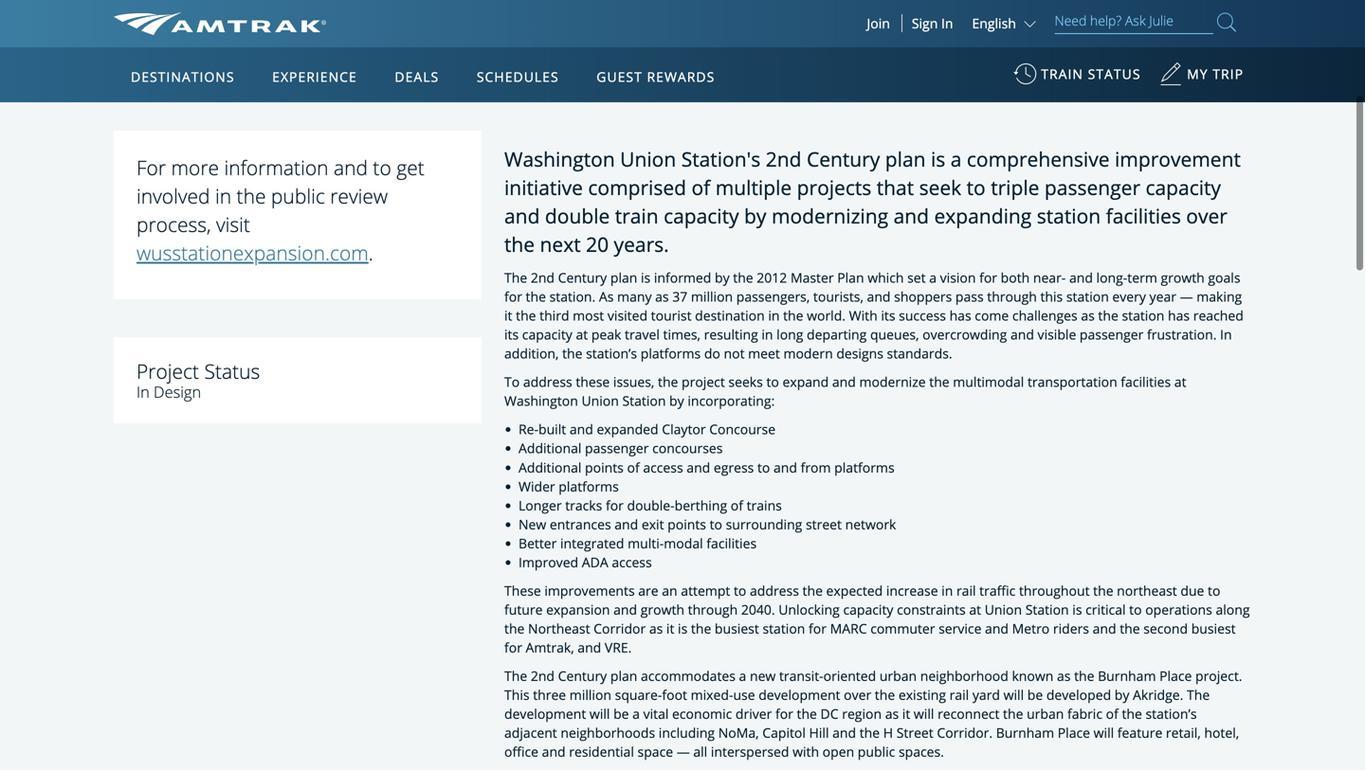 Task type: locate. For each thing, give the bounding box(es) containing it.
adjacent
[[504, 724, 557, 742]]

busiest down along
[[1192, 620, 1236, 638]]

as
[[655, 288, 669, 306], [1081, 307, 1095, 325], [649, 620, 663, 638], [1057, 667, 1071, 685], [885, 705, 899, 723]]

retail,
[[1166, 724, 1201, 742]]

and down initiative
[[504, 202, 540, 230]]

0 vertical spatial burnham
[[1098, 667, 1156, 685]]

2 era from the left
[[272, 84, 292, 102]]

rail inside these improvements are an attempt to address the expected increase in rail traffic throughout the northeast due to future expansion and growth through 2040. unlocking capacity constraints at union station is critical to operations along the northeast corridor as it is the busiest station for marc commuter service and metro riders and the second busiest for amtrak, and vre.
[[957, 582, 976, 600]]

multiple
[[716, 174, 792, 201]]

new left rail
[[114, 84, 142, 102]]

0 vertical spatial be
[[1028, 686, 1043, 704]]

project
[[682, 373, 725, 391]]

for
[[137, 154, 166, 181]]

a up seek
[[951, 146, 962, 173]]

2 vertical spatial plan
[[611, 667, 638, 685]]

rail left traffic
[[957, 582, 976, 600]]

station down unlocking
[[763, 620, 805, 638]]

1 vertical spatial public
[[858, 743, 895, 761]]

plan inside washington union station's 2nd century plan is a comprehensive improvement initiative comprised of multiple projects that seek to triple passenger capacity and double train capacity by modernizing and expanding station facilities over the next 20 years.
[[885, 146, 926, 173]]

0 horizontal spatial growth
[[641, 601, 685, 619]]

growth inside these improvements are an attempt to address the expected increase in rail traffic throughout the northeast due to future expansion and growth through 2040. unlocking capacity constraints at union station is critical to operations along the northeast corridor as it is the busiest station for marc commuter service and metro riders and the second busiest for amtrak, and vre.
[[641, 601, 685, 619]]

at down frustration.
[[1175, 373, 1187, 391]]

0 vertical spatial growth
[[1161, 269, 1205, 287]]

place down fabric
[[1058, 724, 1090, 742]]

0 vertical spatial rail
[[957, 582, 976, 600]]

1 vertical spatial passenger
[[1080, 326, 1144, 344]]

1 vertical spatial at
[[1175, 373, 1187, 391]]

0 vertical spatial access
[[643, 459, 683, 477]]

1 horizontal spatial has
[[1168, 307, 1190, 325]]

and up 'review'
[[334, 154, 368, 181]]

at down most
[[576, 326, 588, 344]]

is up seek
[[931, 146, 946, 173]]

for
[[980, 269, 998, 287], [504, 288, 522, 306], [606, 497, 624, 515], [809, 620, 827, 638], [504, 639, 522, 657], [776, 705, 794, 723]]

growth up year
[[1161, 269, 1205, 287]]

over inside the 2nd century plan accommodates a new transit-oriented urban neighborhood known as the burnham place project. this three million square-foot mixed-use development over the existing rail yard will be developed by akridge. the development will be a vital economic driver for the dc region as it will reconnect the urban fabric of the station's adjacent neighborhoods including noma, capitol hill and the h street corridor. burnham place will feature retail, hotel, office and residential space — all interspersed with open public spaces.
[[844, 686, 872, 704]]

of right fabric
[[1106, 705, 1119, 723]]

era left rail
[[145, 84, 165, 102]]

mixed-
[[691, 686, 733, 704]]

2 vertical spatial facilities
[[707, 535, 757, 553]]

station's inside the 2nd century plan accommodates a new transit-oriented urban neighborhood known as the burnham place project. this three million square-foot mixed-use development over the existing rail yard will be developed by akridge. the development will be a vital economic driver for the dc region as it will reconnect the urban fabric of the station's adjacent neighborhoods including noma, capitol hill and the h street corridor. burnham place will feature retail, hotel, office and residential space — all interspersed with open public spaces.
[[1146, 705, 1197, 723]]

0 vertical spatial over
[[1186, 202, 1228, 230]]

1 vertical spatial platforms
[[835, 459, 895, 477]]

1 vertical spatial growth
[[641, 601, 685, 619]]

station's up retail,
[[1146, 705, 1197, 723]]

points up modal at the bottom of page
[[668, 516, 706, 534]]

0 horizontal spatial at
[[576, 326, 588, 344]]

its up addition, on the left top of page
[[504, 326, 519, 344]]

wider
[[519, 478, 555, 496]]

at up the service
[[969, 601, 981, 619]]

the up this
[[504, 667, 527, 685]]

million inside the 2nd century plan is informed by the 2012 master plan which set a vision for both near- and long-term growth goals for the station. as many as 37 million passengers, tourists, and shoppers pass through this station every year — making it the third most visited tourist destination in the world. with its success has come challenges as the station has reached its capacity at peak travel times, resulting in long departing queues, overcrowding and visible passenger frustration. in addition, the station's platforms do not meet modern designs standards.
[[691, 288, 733, 306]]

era
[[145, 84, 165, 102], [272, 84, 292, 102]]

1 horizontal spatial it
[[667, 620, 675, 638]]

0 horizontal spatial it
[[504, 307, 512, 325]]

the up visit
[[237, 183, 266, 210]]

address inside these improvements are an attempt to address the expected increase in rail traffic throughout the northeast due to future expansion and growth through 2040. unlocking capacity constraints at union station is critical to operations along the northeast corridor as it is the busiest station for marc commuter service and metro riders and the second busiest for amtrak, and vre.
[[750, 582, 799, 600]]

and inside to address these issues, the project seeks to expand and modernize the multimodal transportation facilities at washington union station by incorporating:
[[832, 373, 856, 391]]

new
[[750, 667, 776, 685]]

improvement
[[1115, 146, 1241, 173]]

washington inside to address these issues, the project seeks to expand and modernize the multimodal transportation facilities at washington union station by incorporating:
[[504, 392, 578, 410]]

the
[[237, 183, 266, 210], [504, 231, 535, 258], [733, 269, 753, 287], [526, 288, 546, 306], [516, 307, 536, 325], [783, 307, 804, 325], [1098, 307, 1119, 325], [562, 345, 583, 363], [658, 373, 678, 391], [929, 373, 950, 391], [803, 582, 823, 600], [1093, 582, 1114, 600], [504, 620, 525, 638], [691, 620, 711, 638], [1120, 620, 1140, 638], [1074, 667, 1095, 685], [875, 686, 895, 704], [797, 705, 817, 723], [1003, 705, 1024, 723], [1122, 705, 1142, 723], [860, 724, 880, 742]]

1 vertical spatial station's
[[1146, 705, 1197, 723]]

0 horizontal spatial era
[[145, 84, 165, 102]]

capacity
[[1146, 174, 1221, 201], [664, 202, 739, 230], [522, 326, 573, 344], [843, 601, 894, 619]]

it up addition, on the left top of page
[[504, 307, 512, 325]]

1 vertical spatial facilities
[[1121, 373, 1171, 391]]

2 vertical spatial platforms
[[559, 478, 619, 496]]

additional
[[519, 440, 582, 458], [519, 459, 582, 477]]

it
[[504, 307, 512, 325], [667, 620, 675, 638], [902, 705, 911, 723]]

the up third
[[526, 288, 546, 306]]

including
[[659, 724, 715, 742]]

many
[[617, 288, 652, 306]]

0 horizontal spatial new
[[114, 84, 142, 102]]

station inside these improvements are an attempt to address the expected increase in rail traffic throughout the northeast due to future expansion and growth through 2040. unlocking capacity constraints at union station is critical to operations along the northeast corridor as it is the busiest station for marc commuter service and metro riders and the second busiest for amtrak, and vre.
[[1026, 601, 1069, 619]]

application inside banner
[[184, 158, 639, 424]]

to right seeks
[[767, 373, 779, 391]]

1 horizontal spatial place
[[1160, 667, 1192, 685]]

0 vertical spatial platforms
[[641, 345, 701, 363]]

amtrak image
[[114, 12, 326, 35]]

banner
[[0, 0, 1365, 438]]

1 vertical spatial development
[[504, 705, 586, 723]]

1 horizontal spatial platforms
[[641, 345, 701, 363]]

0 vertical spatial —
[[1180, 288, 1193, 306]]

washington for washington union station's 2nd century plan
[[425, 84, 504, 102]]

place up 'akridge.'
[[1160, 667, 1192, 685]]

1 has from the left
[[950, 307, 972, 325]]

the
[[504, 269, 527, 287], [504, 667, 527, 685], [1187, 686, 1210, 704]]

by down multiple
[[744, 202, 767, 230]]

public down information
[[271, 183, 325, 210]]

1 horizontal spatial burnham
[[1098, 667, 1156, 685]]

schedules
[[477, 68, 559, 86]]

development down the transit-
[[759, 686, 841, 704]]

0 vertical spatial place
[[1160, 667, 1192, 685]]

the up "feature"
[[1122, 705, 1142, 723]]

the down project.
[[1187, 686, 1210, 704]]

0 vertical spatial public
[[271, 183, 325, 210]]

pass
[[956, 288, 984, 306]]

years.
[[614, 231, 669, 258]]

passenger
[[1045, 174, 1141, 201], [1080, 326, 1144, 344], [585, 440, 649, 458]]

1 horizontal spatial growth
[[1161, 269, 1205, 287]]

2 horizontal spatial station
[[1026, 601, 1069, 619]]

0 vertical spatial points
[[585, 459, 624, 477]]

and down challenges
[[1011, 326, 1034, 344]]

rail
[[185, 84, 207, 102]]

a inside washington union station's 2nd century plan is a comprehensive improvement initiative comprised of multiple projects that seek to triple passenger capacity and double train capacity by modernizing and expanding station facilities over the next 20 years.
[[951, 146, 962, 173]]

address up 2040.
[[750, 582, 799, 600]]

1 horizontal spatial points
[[668, 516, 706, 534]]

is inside washington union station's 2nd century plan is a comprehensive improvement initiative comprised of multiple projects that seek to triple passenger capacity and double train capacity by modernizing and expanding station facilities over the next 20 years.
[[931, 146, 946, 173]]

as up developed at bottom
[[1057, 667, 1071, 685]]

century inside the 2nd century plan accommodates a new transit-oriented urban neighborhood known as the burnham place project. this three million square-foot mixed-use development over the existing rail yard will be developed by akridge. the development will be a vital economic driver for the dc region as it will reconnect the urban fabric of the station's adjacent neighborhoods including noma, capitol hill and the h street corridor. burnham place will feature retail, hotel, office and residential space — all interspersed with open public spaces.
[[558, 667, 607, 685]]

million right three
[[570, 686, 612, 704]]

is up riders on the bottom
[[1073, 601, 1082, 619]]

0 horizontal spatial in
[[137, 381, 150, 403]]

the left next on the left
[[504, 231, 535, 258]]

0 horizontal spatial urban
[[880, 667, 917, 685]]

0 horizontal spatial station
[[295, 84, 339, 102]]

driver
[[736, 705, 772, 723]]

platforms inside the 2nd century plan is informed by the 2012 master plan which set a vision for both near- and long-term growth goals for the station. as many as 37 million passengers, tourists, and shoppers pass through this station every year — making it the third most visited tourist destination in the world. with its success has come challenges as the station has reached its capacity at peak travel times, resulting in long departing queues, overcrowding and visible passenger frustration. in addition, the station's platforms do not meet modern designs standards.
[[641, 345, 701, 363]]

the up these
[[562, 345, 583, 363]]

the inside the 2nd century plan is informed by the 2012 master plan which set a vision for both near- and long-term growth goals for the station. as many as 37 million passengers, tourists, and shoppers pass through this station every year — making it the third most visited tourist destination in the world. with its success has come challenges as the station has reached its capacity at peak travel times, resulting in long departing queues, overcrowding and visible passenger frustration. in addition, the station's platforms do not meet modern designs standards.
[[504, 269, 527, 287]]

1 vertical spatial station
[[622, 392, 666, 410]]

my trip button
[[1160, 56, 1244, 102]]

the left "h" at the bottom of page
[[860, 724, 880, 742]]

facilities down frustration.
[[1121, 373, 1171, 391]]

0 horizontal spatial busiest
[[715, 620, 759, 638]]

in up 'constraints'
[[942, 582, 953, 600]]

platforms right 'from'
[[835, 459, 895, 477]]

plan inside the 2nd century plan accommodates a new transit-oriented urban neighborhood known as the burnham place project. this three million square-foot mixed-use development over the existing rail yard will be developed by akridge. the development will be a vital economic driver for the dc region as it will reconnect the urban fabric of the station's adjacent neighborhoods including noma, capitol hill and the h street corridor. burnham place will feature retail, hotel, office and residential space — all interspersed with open public spaces.
[[611, 667, 638, 685]]

station down issues,
[[622, 392, 666, 410]]

1 vertical spatial urban
[[1027, 705, 1064, 723]]

1 horizontal spatial —
[[1180, 288, 1193, 306]]

in inside these improvements are an attempt to address the expected increase in rail traffic throughout the northeast due to future expansion and growth through 2040. unlocking capacity constraints at union station is critical to operations along the northeast corridor as it is the busiest station for marc commuter service and metro riders and the second busiest for amtrak, and vre.
[[942, 582, 953, 600]]

1 horizontal spatial its
[[881, 307, 896, 325]]

passenger down comprehensive
[[1045, 174, 1141, 201]]

banner containing join
[[0, 0, 1365, 438]]

20
[[586, 231, 609, 258]]

0 horizontal spatial through
[[688, 601, 738, 619]]

1 horizontal spatial plan
[[837, 269, 864, 287]]

project
[[137, 358, 199, 385]]

and down critical
[[1093, 620, 1117, 638]]

busiest
[[715, 620, 759, 638], [1192, 620, 1236, 638]]

0 horizontal spatial million
[[570, 686, 612, 704]]

are
[[638, 582, 659, 600]]

of inside the 2nd century plan accommodates a new transit-oriented urban neighborhood known as the burnham place project. this three million square-foot mixed-use development over the existing rail yard will be developed by akridge. the development will be a vital economic driver for the dc region as it will reconnect the urban fabric of the station's adjacent neighborhoods including noma, capitol hill and the h street corridor. burnham place will feature retail, hotel, office and residential space — all interspersed with open public spaces.
[[1106, 705, 1119, 723]]

century inside the 2nd century plan is informed by the 2012 master plan which set a vision for both near- and long-term growth goals for the station. as many as 37 million passengers, tourists, and shoppers pass through this station every year — making it the third most visited tourist destination in the world. with its success has come challenges as the station has reached its capacity at peak travel times, resulting in long departing queues, overcrowding and visible passenger frustration. in addition, the station's platforms do not meet modern designs standards.
[[558, 269, 607, 287]]

1 vertical spatial burnham
[[996, 724, 1054, 742]]

1 vertical spatial plan
[[837, 269, 864, 287]]

facilities inside to address these issues, the project seeks to expand and modernize the multimodal transportation facilities at washington union station by incorporating:
[[1121, 373, 1171, 391]]

1 additional from the top
[[519, 440, 582, 458]]

1 horizontal spatial million
[[691, 288, 733, 306]]

by inside the 2nd century plan is informed by the 2012 master plan which set a vision for both near- and long-term growth goals for the station. as many as 37 million passengers, tourists, and shoppers pass through this station every year — making it the third most visited tourist destination in the world. with its success has come challenges as the station has reached its capacity at peak travel times, resulting in long departing queues, overcrowding and visible passenger frustration. in addition, the station's platforms do not meet modern designs standards.
[[715, 269, 730, 287]]

1 vertical spatial in
[[1220, 326, 1232, 344]]

burnham down yard
[[996, 724, 1054, 742]]

through down both
[[987, 288, 1037, 306]]

1 horizontal spatial in
[[942, 14, 953, 32]]

service
[[939, 620, 982, 638]]

union up 'comprised'
[[620, 146, 676, 173]]

and
[[334, 154, 368, 181], [504, 202, 540, 230], [894, 202, 929, 230], [1070, 269, 1093, 287], [867, 288, 891, 306], [1011, 326, 1034, 344], [832, 373, 856, 391], [570, 421, 593, 439], [687, 459, 710, 477], [774, 459, 797, 477], [615, 516, 638, 534], [614, 601, 637, 619], [985, 620, 1009, 638], [1093, 620, 1117, 638], [578, 639, 601, 657], [833, 724, 856, 742], [542, 743, 566, 761]]

1 era from the left
[[145, 84, 165, 102]]

0 horizontal spatial be
[[614, 705, 629, 723]]

passenger down expanded
[[585, 440, 649, 458]]

1 vertical spatial washington
[[504, 146, 615, 173]]

platforms
[[641, 345, 701, 363], [835, 459, 895, 477], [559, 478, 619, 496]]

union inside washington union station's 2nd century plan is a comprehensive improvement initiative comprised of multiple projects that seek to triple passenger capacity and double train capacity by modernizing and expanding station facilities over the next 20 years.
[[620, 146, 676, 173]]

1 vertical spatial rail
[[950, 686, 969, 704]]

existing
[[899, 686, 946, 704]]

urban down developed at bottom
[[1027, 705, 1064, 723]]

longer
[[519, 497, 562, 515]]

0 horizontal spatial public
[[271, 183, 325, 210]]

near-
[[1033, 269, 1066, 287]]

capacity down third
[[522, 326, 573, 344]]

through inside the 2nd century plan is informed by the 2012 master plan which set a vision for both near- and long-term growth goals for the station. as many as 37 million passengers, tourists, and shoppers pass through this station every year — making it the third most visited tourist destination in the world. with its success has come challenges as the station has reached its capacity at peak travel times, resulting in long departing queues, overcrowding and visible passenger frustration. in addition, the station's platforms do not meet modern designs standards.
[[987, 288, 1037, 306]]

it inside these improvements are an attempt to address the expected increase in rail traffic throughout the northeast due to future expansion and growth through 2040. unlocking capacity constraints at union station is critical to operations along the northeast corridor as it is the busiest station for marc commuter service and metro riders and the second busiest for amtrak, and vre.
[[667, 620, 675, 638]]

2 vertical spatial it
[[902, 705, 911, 723]]

transportation
[[1028, 373, 1118, 391]]

train
[[615, 202, 659, 230]]

it up street
[[902, 705, 911, 723]]

urban up existing
[[880, 667, 917, 685]]

washington inside washington union station's 2nd century plan is a comprehensive improvement initiative comprised of multiple projects that seek to triple passenger capacity and double train capacity by modernizing and expanding station facilities over the next 20 years.
[[504, 146, 615, 173]]

million
[[691, 288, 733, 306], [570, 686, 612, 704]]

triple
[[991, 174, 1040, 201]]

the 2nd century plan is informed by the 2012 master plan which set a vision for both near- and long-term growth goals for the station. as many as 37 million passengers, tourists, and shoppers pass through this station every year — making it the third most visited tourist destination in the world. with its success has come challenges as the station has reached its capacity at peak travel times, resulting in long departing queues, overcrowding and visible passenger frustration. in addition, the station's platforms do not meet modern designs standards.
[[504, 269, 1244, 363]]

1 horizontal spatial urban
[[1027, 705, 1064, 723]]

plan inside the 2nd century plan is informed by the 2012 master plan which set a vision for both near- and long-term growth goals for the station. as many as 37 million passengers, tourists, and shoppers pass through this station every year — making it the third most visited tourist destination in the world. with its success has come challenges as the station has reached its capacity at peak travel times, resulting in long departing queues, overcrowding and visible passenger frustration. in addition, the station's platforms do not meet modern designs standards.
[[837, 269, 864, 287]]

an
[[662, 582, 678, 600]]

these
[[504, 582, 541, 600]]

application
[[184, 158, 639, 424]]

0 horizontal spatial has
[[950, 307, 972, 325]]

long
[[777, 326, 804, 344]]

in up meet
[[762, 326, 773, 344]]

2 additional from the top
[[519, 459, 582, 477]]

1 horizontal spatial at
[[969, 601, 981, 619]]

0 vertical spatial facilities
[[1106, 202, 1181, 230]]

station inside washington union station's 2nd century plan is a comprehensive improvement initiative comprised of multiple projects that seek to triple passenger capacity and double train capacity by modernizing and expanding station facilities over the next 20 years.
[[1037, 202, 1101, 230]]

deals button
[[387, 50, 447, 103]]

sign in
[[912, 14, 953, 32]]

in up visit
[[215, 183, 231, 210]]

sign
[[912, 14, 938, 32]]

busiest down 2040.
[[715, 620, 759, 638]]

train status
[[1041, 65, 1141, 83]]

0 vertical spatial at
[[576, 326, 588, 344]]

tourists,
[[813, 288, 864, 306]]

join button
[[856, 14, 903, 32]]

0 horizontal spatial over
[[844, 686, 872, 704]]

at inside the 2nd century plan is informed by the 2012 master plan which set a vision for both near- and long-term growth goals for the station. as many as 37 million passengers, tourists, and shoppers pass through this station every year — making it the third most visited tourist destination in the world. with its success has come challenges as the station has reached its capacity at peak travel times, resulting in long departing queues, overcrowding and visible passenger frustration. in addition, the station's platforms do not meet modern designs standards.
[[576, 326, 588, 344]]

by up destination
[[715, 269, 730, 287]]

1 horizontal spatial new
[[240, 84, 268, 102]]

be
[[1028, 686, 1043, 704], [614, 705, 629, 723]]

1 horizontal spatial address
[[750, 582, 799, 600]]

1 vertical spatial it
[[667, 620, 675, 638]]

expected
[[826, 582, 883, 600]]

search icon image
[[1217, 9, 1236, 35]]

new inside re-built and expanded claytor concourse additional passenger concourses additional points of access and egress to and from platforms wider platforms longer tracks for double-berthing of trains new entrances and exit points to surrounding street network better integrated multi-modal facilities improved ada access
[[519, 516, 546, 534]]

space
[[638, 743, 673, 761]]

is inside the 2nd century plan is informed by the 2012 master plan which set a vision for both near- and long-term growth goals for the station. as many as 37 million passengers, tourists, and shoppers pass through this station every year — making it the third most visited tourist destination in the world. with its success has come challenges as the station has reached its capacity at peak travel times, resulting in long departing queues, overcrowding and visible passenger frustration. in addition, the station's platforms do not meet modern designs standards.
[[641, 269, 651, 287]]

2 vertical spatial washington
[[504, 392, 578, 410]]

0 horizontal spatial —
[[677, 743, 690, 761]]

0 vertical spatial washington
[[425, 84, 504, 102]]

over down "improvement"
[[1186, 202, 1228, 230]]

growth inside the 2nd century plan is informed by the 2012 master plan which set a vision for both near- and long-term growth goals for the station. as many as 37 million passengers, tourists, and shoppers pass through this station every year — making it the third most visited tourist destination in the world. with its success has come challenges as the station has reached its capacity at peak travel times, resulting in long departing queues, overcrowding and visible passenger frustration. in addition, the station's platforms do not meet modern designs standards.
[[1161, 269, 1205, 287]]

double-
[[627, 497, 675, 515]]

through inside these improvements are an attempt to address the expected increase in rail traffic throughout the northeast due to future expansion and growth through 2040. unlocking capacity constraints at union station is critical to operations along the northeast corridor as it is the busiest station for marc commuter service and metro riders and the second busiest for amtrak, and vre.
[[688, 601, 738, 619]]

0 vertical spatial the
[[504, 269, 527, 287]]

the inside washington union station's 2nd century plan is a comprehensive improvement initiative comprised of multiple projects that seek to triple passenger capacity and double train capacity by modernizing and expanding station facilities over the next 20 years.
[[504, 231, 535, 258]]

1 horizontal spatial be
[[1028, 686, 1043, 704]]

union inside to address these issues, the project seeks to expand and modernize the multimodal transportation facilities at washington union station by incorporating:
[[582, 392, 619, 410]]

status
[[1088, 65, 1141, 83]]

modal
[[664, 535, 703, 553]]

attempt
[[681, 582, 730, 600]]

for inside the 2nd century plan accommodates a new transit-oriented urban neighborhood known as the burnham place project. this three million square-foot mixed-use development over the existing rail yard will be developed by akridge. the development will be a vital economic driver for the dc region as it will reconnect the urban fabric of the station's adjacent neighborhoods including noma, capitol hill and the h street corridor. burnham place will feature retail, hotel, office and residential space — all interspersed with open public spaces.
[[776, 705, 794, 723]]

additional up the wider
[[519, 459, 582, 477]]

1 vertical spatial points
[[668, 516, 706, 534]]

station down triple
[[1037, 202, 1101, 230]]

union down these
[[582, 392, 619, 410]]

corridor
[[594, 620, 646, 638]]

0 vertical spatial additional
[[519, 440, 582, 458]]

1 horizontal spatial station
[[622, 392, 666, 410]]

design
[[154, 381, 201, 403]]

for more information and to get involved in the public review process, visit wusstationexpansion.com .
[[137, 154, 425, 267]]

neighborhoods
[[561, 724, 655, 742]]

visited
[[608, 307, 648, 325]]

era for of
[[145, 84, 165, 102]]

address
[[523, 373, 572, 391], [750, 582, 799, 600]]

0 horizontal spatial its
[[504, 326, 519, 344]]

1 vertical spatial through
[[688, 601, 738, 619]]

0 vertical spatial plan
[[697, 84, 726, 102]]

1 vertical spatial address
[[750, 582, 799, 600]]

additional down built at left
[[519, 440, 582, 458]]

station's
[[681, 146, 761, 173]]

be up neighborhoods
[[614, 705, 629, 723]]

it inside the 2nd century plan accommodates a new transit-oriented urban neighborhood known as the burnham place project. this three million square-foot mixed-use development over the existing rail yard will be developed by akridge. the development will be a vital economic driver for the dc region as it will reconnect the urban fabric of the station's adjacent neighborhoods including noma, capitol hill and the h street corridor. burnham place will feature retail, hotel, office and residential space — all interspersed with open public spaces.
[[902, 705, 911, 723]]

era up information
[[272, 84, 292, 102]]

the inside for more information and to get involved in the public review process, visit wusstationexpansion.com .
[[237, 183, 266, 210]]

century up station.
[[558, 269, 607, 287]]

reconnect
[[938, 705, 1000, 723]]

1 horizontal spatial station's
[[1146, 705, 1197, 723]]

wusstationexpansion.com
[[137, 239, 369, 267]]

0 horizontal spatial platforms
[[559, 478, 619, 496]]

— right year
[[1180, 288, 1193, 306]]

tourist
[[651, 307, 692, 325]]

guest rewards
[[597, 68, 715, 86]]

through down 'attempt'
[[688, 601, 738, 619]]

unlocking
[[779, 601, 840, 619]]

is
[[931, 146, 946, 173], [641, 269, 651, 287], [1073, 601, 1082, 619], [678, 620, 688, 638]]

a
[[951, 146, 962, 173], [929, 269, 937, 287], [739, 667, 747, 685], [633, 705, 640, 723]]

new for new era station projects
[[240, 84, 268, 102]]

— inside the 2nd century plan is informed by the 2012 master plan which set a vision for both near- and long-term growth goals for the station. as many as 37 million passengers, tourists, and shoppers pass through this station every year — making it the third most visited tourist destination in the world. with its success has come challenges as the station has reached its capacity at peak travel times, resulting in long departing queues, overcrowding and visible passenger frustration. in addition, the station's platforms do not meet modern designs standards.
[[1180, 288, 1193, 306]]

0 vertical spatial passenger
[[1045, 174, 1141, 201]]

entrances
[[550, 516, 611, 534]]

2 vertical spatial in
[[137, 381, 150, 403]]

and right built at left
[[570, 421, 593, 439]]

union down traffic
[[985, 601, 1022, 619]]

passenger inside the 2nd century plan is informed by the 2012 master plan which set a vision for both near- and long-term growth goals for the station. as many as 37 million passengers, tourists, and shoppers pass through this station every year — making it the third most visited tourist destination in the world. with its success has come challenges as the station has reached its capacity at peak travel times, resulting in long departing queues, overcrowding and visible passenger frustration. in addition, the station's platforms do not meet modern designs standards.
[[1080, 326, 1144, 344]]

plan up station's
[[697, 84, 726, 102]]

new for new era of rail
[[114, 84, 142, 102]]

plan inside the 2nd century plan is informed by the 2012 master plan which set a vision for both near- and long-term growth goals for the station. as many as 37 million passengers, tourists, and shoppers pass through this station every year — making it the third most visited tourist destination in the world. with its success has come challenges as the station has reached its capacity at peak travel times, resulting in long departing queues, overcrowding and visible passenger frustration. in addition, the station's platforms do not meet modern designs standards.
[[611, 269, 638, 287]]

its
[[881, 307, 896, 325], [504, 326, 519, 344]]

in right sign
[[942, 14, 953, 32]]

addition,
[[504, 345, 559, 363]]

2nd
[[612, 84, 637, 102], [766, 146, 802, 173], [531, 269, 555, 287], [531, 667, 555, 685]]

1 horizontal spatial era
[[272, 84, 292, 102]]

in
[[942, 14, 953, 32], [1220, 326, 1232, 344], [137, 381, 150, 403]]

throughout
[[1019, 582, 1090, 600]]

1 horizontal spatial busiest
[[1192, 620, 1236, 638]]

station's down peak
[[586, 345, 637, 363]]

travel
[[625, 326, 660, 344]]

1 horizontal spatial through
[[987, 288, 1037, 306]]

0 vertical spatial station's
[[586, 345, 637, 363]]

2nd up multiple
[[766, 146, 802, 173]]

has up frustration.
[[1168, 307, 1190, 325]]

0 vertical spatial plan
[[885, 146, 926, 173]]

2 horizontal spatial new
[[519, 516, 546, 534]]

union left station's
[[508, 84, 548, 102]]

1 vertical spatial over
[[844, 686, 872, 704]]

as left 37
[[655, 288, 669, 306]]

million inside the 2nd century plan accommodates a new transit-oriented urban neighborhood known as the burnham place project. this three million square-foot mixed-use development over the existing rail yard will be developed by akridge. the development will be a vital economic driver for the dc region as it will reconnect the urban fabric of the station's adjacent neighborhoods including noma, capitol hill and the h street corridor. burnham place will feature retail, hotel, office and residential space — all interspersed with open public spaces.
[[570, 686, 612, 704]]

0 horizontal spatial address
[[523, 373, 572, 391]]

at inside these improvements are an attempt to address the expected increase in rail traffic throughout the northeast due to future expansion and growth through 2040. unlocking capacity constraints at union station is critical to operations along the northeast corridor as it is the busiest station for marc commuter service and metro riders and the second busiest for amtrak, and vre.
[[969, 601, 981, 619]]

of inside washington union station's 2nd century plan is a comprehensive improvement initiative comprised of multiple projects that seek to triple passenger capacity and double train capacity by modernizing and expanding station facilities over the next 20 years.
[[692, 174, 710, 201]]

rail down neighborhood
[[950, 686, 969, 704]]

2 vertical spatial passenger
[[585, 440, 649, 458]]

the for the 2nd century plan is informed by the 2012 master plan which set a vision for both near- and long-term growth goals for the station. as many as 37 million passengers, tourists, and shoppers pass through this station every year — making it the third most visited tourist destination in the world. with its success has come challenges as the station has reached its capacity at peak travel times, resulting in long departing queues, overcrowding and visible passenger frustration. in addition, the station's platforms do not meet modern designs standards.
[[504, 269, 527, 287]]

along
[[1216, 601, 1250, 619]]

1 horizontal spatial over
[[1186, 202, 1228, 230]]



Task type: vqa. For each thing, say whether or not it's contained in the screenshot.
your
no



Task type: describe. For each thing, give the bounding box(es) containing it.
capacity inside the 2nd century plan is informed by the 2012 master plan which set a vision for both near- and long-term growth goals for the station. as many as 37 million passengers, tourists, and shoppers pass through this station every year — making it the third most visited tourist destination in the world. with its success has come challenges as the station has reached its capacity at peak travel times, resulting in long departing queues, overcrowding and visible passenger frustration. in addition, the station's platforms do not meet modern designs standards.
[[522, 326, 573, 344]]

shoppers
[[894, 288, 952, 306]]

the down every on the top right
[[1098, 307, 1119, 325]]

in inside project status in design
[[137, 381, 150, 403]]

comprehensive
[[967, 146, 1110, 173]]

the left third
[[516, 307, 536, 325]]

more
[[171, 154, 219, 181]]

capacity down multiple
[[664, 202, 739, 230]]

the down critical
[[1120, 620, 1140, 638]]

increase
[[886, 582, 938, 600]]

and left 'from'
[[774, 459, 797, 477]]

get
[[397, 154, 425, 181]]

plan for this
[[611, 667, 638, 685]]

the left 2012
[[733, 269, 753, 287]]

address inside to address these issues, the project seeks to expand and modernize the multimodal transportation facilities at washington union station by incorporating:
[[523, 373, 572, 391]]

at inside to address these issues, the project seeks to expand and modernize the multimodal transportation facilities at washington union station by incorporating:
[[1175, 373, 1187, 391]]

both
[[1001, 269, 1030, 287]]

departing
[[807, 326, 867, 344]]

the right issues,
[[658, 373, 678, 391]]

incorporating:
[[688, 392, 775, 410]]

to inside washington union station's 2nd century plan is a comprehensive improvement initiative comprised of multiple projects that seek to triple passenger capacity and double train capacity by modernizing and expanding station facilities over the next 20 years.
[[967, 174, 986, 201]]

join
[[867, 14, 890, 32]]

washington for washington union station's 2nd century plan is a comprehensive improvement initiative comprised of multiple projects that seek to triple passenger capacity and double train capacity by modernizing and expanding station facilities over the next 20 years.
[[504, 146, 615, 173]]

is down 'attempt'
[[678, 620, 688, 638]]

resulting
[[704, 326, 758, 344]]

of left trains on the bottom of page
[[731, 497, 743, 515]]

visit
[[216, 211, 250, 238]]

the down 'attempt'
[[691, 620, 711, 638]]

riders
[[1053, 620, 1089, 638]]

multi-
[[628, 535, 664, 553]]

for inside re-built and expanded claytor concourse additional passenger concourses additional points of access and egress to and from platforms wider platforms longer tracks for double-berthing of trains new entrances and exit points to surrounding street network better integrated multi-modal facilities improved ada access
[[606, 497, 624, 515]]

wusstationexpansion.com link
[[137, 239, 369, 267]]

success
[[899, 307, 946, 325]]

train status link
[[1014, 56, 1141, 102]]

facilities inside re-built and expanded claytor concourse additional passenger concourses additional points of access and egress to and from platforms wider platforms longer tracks for double-berthing of trains new entrances and exit points to surrounding street network better integrated multi-modal facilities improved ada access
[[707, 535, 757, 553]]

0 horizontal spatial points
[[585, 459, 624, 477]]

office
[[504, 743, 539, 761]]

2nd inside the 2nd century plan is informed by the 2012 master plan which set a vision for both near- and long-term growth goals for the station. as many as 37 million passengers, tourists, and shoppers pass through this station every year — making it the third most visited tourist destination in the world. with its success has come challenges as the station has reached its capacity at peak travel times, resulting in long departing queues, overcrowding and visible passenger frustration. in addition, the station's platforms do not meet modern designs standards.
[[531, 269, 555, 287]]

of left rail
[[169, 84, 181, 102]]

will down fabric
[[1094, 724, 1114, 742]]

third
[[540, 307, 569, 325]]

as up "h" at the bottom of page
[[885, 705, 899, 723]]

the up long on the right top of page
[[783, 307, 804, 325]]

station down every on the top right
[[1122, 307, 1165, 325]]

schedules link
[[469, 47, 567, 102]]

known
[[1012, 667, 1054, 685]]

century inside washington union station's 2nd century plan is a comprehensive improvement initiative comprised of multiple projects that seek to triple passenger capacity and double train capacity by modernizing and expanding station facilities over the next 20 years.
[[807, 146, 880, 173]]

seek
[[919, 174, 962, 201]]

berthing
[[675, 497, 727, 515]]

and left vre.
[[578, 639, 601, 657]]

station.
[[550, 288, 596, 306]]

the down future
[[504, 620, 525, 638]]

projects
[[342, 84, 392, 102]]

and left exit
[[615, 516, 638, 534]]

exit
[[642, 516, 664, 534]]

public inside the 2nd century plan accommodates a new transit-oriented urban neighborhood known as the burnham place project. this three million square-foot mixed-use development over the existing rail yard will be developed by akridge. the development will be a vital economic driver for the dc region as it will reconnect the urban fabric of the station's adjacent neighborhoods including noma, capitol hill and the h street corridor. burnham place will feature retail, hotel, office and residential space — all interspersed with open public spaces.
[[858, 743, 895, 761]]

re-
[[519, 421, 539, 439]]

next
[[540, 231, 581, 258]]

expanded
[[597, 421, 659, 439]]

project.
[[1196, 667, 1243, 685]]

a up use
[[739, 667, 747, 685]]

in down passengers,
[[768, 307, 780, 325]]

trains
[[747, 497, 782, 515]]

2nd right station's
[[612, 84, 637, 102]]

to address these issues, the project seeks to expand and modernize the multimodal transportation facilities at washington union station by incorporating:
[[504, 373, 1187, 410]]

operations
[[1146, 601, 1213, 619]]

1 vertical spatial its
[[504, 326, 519, 344]]

plan for near-
[[611, 269, 638, 287]]

built
[[539, 421, 566, 439]]

economic
[[672, 705, 732, 723]]

0 vertical spatial in
[[942, 14, 953, 32]]

the up region
[[875, 686, 895, 704]]

and down which
[[867, 288, 891, 306]]

growth for year
[[1161, 269, 1205, 287]]

reached
[[1194, 307, 1244, 325]]

will down known
[[1004, 686, 1024, 704]]

initiative
[[504, 174, 583, 201]]

to down northeast
[[1129, 601, 1142, 619]]

2 horizontal spatial platforms
[[835, 459, 895, 477]]

the up developed at bottom
[[1074, 667, 1095, 685]]

public inside for more information and to get involved in the public review process, visit wusstationexpansion.com .
[[271, 183, 325, 210]]

1 busiest from the left
[[715, 620, 759, 638]]

2nd inside washington union station's 2nd century plan is a comprehensive improvement initiative comprised of multiple projects that seek to triple passenger capacity and double train capacity by modernizing and expanding station facilities over the next 20 years.
[[766, 146, 802, 173]]

station's inside the 2nd century plan is informed by the 2012 master plan which set a vision for both near- and long-term growth goals for the station. as many as 37 million passengers, tourists, and shoppers pass through this station every year — making it the third most visited tourist destination in the world. with its success has come challenges as the station has reached its capacity at peak travel times, resulting in long departing queues, overcrowding and visible passenger frustration. in addition, the station's platforms do not meet modern designs standards.
[[586, 345, 637, 363]]

by inside washington union station's 2nd century plan is a comprehensive improvement initiative comprised of multiple projects that seek to triple passenger capacity and double train capacity by modernizing and expanding station facilities over the next 20 years.
[[744, 202, 767, 230]]

capacity inside these improvements are an attempt to address the expected increase in rail traffic throughout the northeast due to future expansion and growth through 2040. unlocking capacity constraints at union station is critical to operations along the northeast corridor as it is the busiest station for marc commuter service and metro riders and the second busiest for amtrak, and vre.
[[843, 601, 894, 619]]

these improvements are an attempt to address the expected increase in rail traffic throughout the northeast due to future expansion and growth through 2040. unlocking capacity constraints at union station is critical to operations along the northeast corridor as it is the busiest station for marc commuter service and metro riders and the second busiest for amtrak, and vre.
[[504, 582, 1250, 657]]

for up the pass
[[980, 269, 998, 287]]

growth for is
[[641, 601, 685, 619]]

tracks
[[565, 497, 602, 515]]

vre.
[[605, 639, 632, 657]]

modern
[[784, 345, 833, 363]]

and up the "corridor"
[[614, 601, 637, 619]]

1 vertical spatial be
[[614, 705, 629, 723]]

and left metro
[[985, 620, 1009, 638]]

the up unlocking
[[803, 582, 823, 600]]

destinations
[[131, 68, 235, 86]]

0 horizontal spatial place
[[1058, 724, 1090, 742]]

rail inside the 2nd century plan accommodates a new transit-oriented urban neighborhood known as the burnham place project. this three million square-foot mixed-use development over the existing rail yard will be developed by akridge. the development will be a vital economic driver for the dc region as it will reconnect the urban fabric of the station's adjacent neighborhoods including noma, capitol hill and the h street corridor. burnham place will feature retail, hotel, office and residential space — all interspersed with open public spaces.
[[950, 686, 969, 704]]

open
[[823, 743, 854, 761]]

and down concourses
[[687, 459, 710, 477]]

concourse
[[709, 421, 776, 439]]

use
[[733, 686, 755, 704]]

residential
[[569, 743, 634, 761]]

for left amtrak,
[[504, 639, 522, 657]]

with
[[849, 307, 878, 325]]

passenger inside washington union station's 2nd century plan is a comprehensive improvement initiative comprised of multiple projects that seek to triple passenger capacity and double train capacity by modernizing and expanding station facilities over the next 20 years.
[[1045, 174, 1141, 201]]

a down square-
[[633, 705, 640, 723]]

century up station's
[[640, 84, 693, 102]]

0 horizontal spatial plan
[[697, 84, 726, 102]]

developed
[[1047, 686, 1111, 704]]

station inside these improvements are an attempt to address the expected increase in rail traffic throughout the northeast due to future expansion and growth through 2040. unlocking capacity constraints at union station is critical to operations along the northeast corridor as it is the busiest station for marc commuter service and metro riders and the second busiest for amtrak, and vre.
[[763, 620, 805, 638]]

overcrowding
[[923, 326, 1007, 344]]

and left long-
[[1070, 269, 1093, 287]]

informed
[[654, 269, 711, 287]]

station inside to address these issues, the project seeks to expand and modernize the multimodal transportation facilities at washington union station by incorporating:
[[622, 392, 666, 410]]

in inside for more information and to get involved in the public review process, visit wusstationexpansion.com .
[[215, 183, 231, 210]]

2 busiest from the left
[[1192, 620, 1236, 638]]

facilities inside washington union station's 2nd century plan is a comprehensive improvement initiative comprised of multiple projects that seek to triple passenger capacity and double train capacity by modernizing and expanding station facilities over the next 20 years.
[[1106, 202, 1181, 230]]

to right due
[[1208, 582, 1221, 600]]

noma,
[[718, 724, 759, 742]]

regions map image
[[184, 158, 639, 424]]

to inside to address these issues, the project seeks to expand and modernize the multimodal transportation facilities at washington union station by incorporating:
[[767, 373, 779, 391]]

1 vertical spatial access
[[612, 554, 652, 572]]

vision
[[940, 269, 976, 287]]

0 horizontal spatial development
[[504, 705, 586, 723]]

due
[[1181, 582, 1205, 600]]

modernizing
[[772, 202, 889, 230]]

of down expanded
[[627, 459, 640, 477]]

meet
[[748, 345, 780, 363]]

status
[[204, 358, 260, 385]]

projects
[[797, 174, 872, 201]]

destination
[[695, 307, 765, 325]]

the for the 2nd century plan accommodates a new transit-oriented urban neighborhood known as the burnham place project. this three million square-foot mixed-use development over the existing rail yard will be developed by akridge. the development will be a vital economic driver for the dc region as it will reconnect the urban fabric of the station's adjacent neighborhoods including noma, capitol hill and the h street corridor. burnham place will feature retail, hotel, office and residential space — all interspersed with open public spaces.
[[504, 667, 527, 685]]

union inside these improvements are an attempt to address the expected increase in rail traffic throughout the northeast due to future expansion and growth through 2040. unlocking capacity constraints at union station is critical to operations along the northeast corridor as it is the busiest station for marc commuter service and metro riders and the second busiest for amtrak, and vre.
[[985, 601, 1022, 619]]

dc
[[821, 705, 839, 723]]

for down unlocking
[[809, 620, 827, 638]]

as inside these improvements are an attempt to address the expected increase in rail traffic throughout the northeast due to future expansion and growth through 2040. unlocking capacity constraints at union station is critical to operations along the northeast corridor as it is the busiest station for marc commuter service and metro riders and the second busiest for amtrak, and vre.
[[649, 620, 663, 638]]

to down berthing on the bottom
[[710, 516, 723, 534]]

1 horizontal spatial development
[[759, 686, 841, 704]]

over inside washington union station's 2nd century plan is a comprehensive improvement initiative comprised of multiple projects that seek to triple passenger capacity and double train capacity by modernizing and expanding station facilities over the next 20 years.
[[1186, 202, 1228, 230]]

2nd inside the 2nd century plan accommodates a new transit-oriented urban neighborhood known as the burnham place project. this three million square-foot mixed-use development over the existing rail yard will be developed by akridge. the development will be a vital economic driver for the dc region as it will reconnect the urban fabric of the station's adjacent neighborhoods including noma, capitol hill and the h street corridor. burnham place will feature retail, hotel, office and residential space — all interspersed with open public spaces.
[[531, 667, 555, 685]]

commuter
[[871, 620, 935, 638]]

region
[[842, 705, 882, 723]]

trip
[[1213, 65, 1244, 83]]

as right challenges
[[1081, 307, 1095, 325]]

all
[[693, 743, 708, 761]]

capitol
[[763, 724, 806, 742]]

0 vertical spatial station
[[295, 84, 339, 102]]

spaces.
[[899, 743, 944, 761]]

and inside for more information and to get involved in the public review process, visit wusstationexpansion.com .
[[334, 154, 368, 181]]

and down adjacent
[[542, 743, 566, 761]]

the down known
[[1003, 705, 1024, 723]]

hill
[[809, 724, 829, 742]]

rewards
[[647, 68, 715, 86]]

street
[[897, 724, 934, 742]]

goals
[[1208, 269, 1241, 287]]

a inside the 2nd century plan is informed by the 2012 master plan which set a vision for both near- and long-term growth goals for the station. as many as 37 million passengers, tourists, and shoppers pass through this station every year — making it the third most visited tourist destination in the world. with its success has come challenges as the station has reached its capacity at peak travel times, resulting in long departing queues, overcrowding and visible passenger frustration. in addition, the station's platforms do not meet modern designs standards.
[[929, 269, 937, 287]]

ada
[[582, 554, 608, 572]]

integrated
[[560, 535, 624, 553]]

experience button
[[265, 50, 365, 103]]

the down the "standards."
[[929, 373, 950, 391]]

this
[[1041, 288, 1063, 306]]

challenges
[[1013, 307, 1078, 325]]

guest
[[597, 68, 643, 86]]

english button
[[972, 14, 1041, 32]]

Please enter your search item search field
[[1055, 9, 1214, 34]]

era for station
[[272, 84, 292, 102]]

the up hill
[[797, 705, 817, 723]]

station's
[[551, 84, 608, 102]]

2 has from the left
[[1168, 307, 1190, 325]]

will up neighborhoods
[[590, 705, 610, 723]]

passenger inside re-built and expanded claytor concourse additional passenger concourses additional points of access and egress to and from platforms wider platforms longer tracks for double-berthing of trains new entrances and exit points to surrounding street network better integrated multi-modal facilities improved ada access
[[585, 440, 649, 458]]

in inside the 2nd century plan is informed by the 2012 master plan which set a vision for both near- and long-term growth goals for the station. as many as 37 million passengers, tourists, and shoppers pass through this station every year — making it the third most visited tourist destination in the world. with its success has come challenges as the station has reached its capacity at peak travel times, resulting in long departing queues, overcrowding and visible passenger frustration. in addition, the station's platforms do not meet modern designs standards.
[[1220, 326, 1232, 344]]

capacity down "improvement"
[[1146, 174, 1221, 201]]

— inside the 2nd century plan accommodates a new transit-oriented urban neighborhood known as the burnham place project. this three million square-foot mixed-use development over the existing rail yard will be developed by akridge. the development will be a vital economic driver for the dc region as it will reconnect the urban fabric of the station's adjacent neighborhoods including noma, capitol hill and the h street corridor. burnham place will feature retail, hotel, office and residential space — all interspersed with open public spaces.
[[677, 743, 690, 761]]

0 vertical spatial its
[[881, 307, 896, 325]]

to inside for more information and to get involved in the public review process, visit wusstationexpansion.com .
[[373, 154, 391, 181]]

0 vertical spatial urban
[[880, 667, 917, 685]]

northeast
[[528, 620, 590, 638]]

new era station projects
[[240, 84, 392, 102]]

by inside the 2nd century plan accommodates a new transit-oriented urban neighborhood known as the burnham place project. this three million square-foot mixed-use development over the existing rail yard will be developed by akridge. the development will be a vital economic driver for the dc region as it will reconnect the urban fabric of the station's adjacent neighborhoods including noma, capitol hill and the h street corridor. burnham place will feature retail, hotel, office and residential space — all interspersed with open public spaces.
[[1115, 686, 1130, 704]]

will down existing
[[914, 705, 934, 723]]

by inside to address these issues, the project seeks to expand and modernize the multimodal transportation facilities at washington union station by incorporating:
[[669, 392, 684, 410]]

term
[[1128, 269, 1158, 287]]

station down long-
[[1067, 288, 1109, 306]]

not
[[724, 345, 745, 363]]

my trip
[[1187, 65, 1244, 83]]

for left station.
[[504, 288, 522, 306]]

it inside the 2nd century plan is informed by the 2012 master plan which set a vision for both near- and long-term growth goals for the station. as many as 37 million passengers, tourists, and shoppers pass through this station every year — making it the third most visited tourist destination in the world. with its success has come challenges as the station has reached its capacity at peak travel times, resulting in long departing queues, overcrowding and visible passenger frustration. in addition, the station's platforms do not meet modern designs standards.
[[504, 307, 512, 325]]

washington union station's 2nd century plan link
[[425, 84, 726, 102]]

2 vertical spatial the
[[1187, 686, 1210, 704]]

and down that
[[894, 202, 929, 230]]

the up critical
[[1093, 582, 1114, 600]]

to right egress
[[758, 459, 770, 477]]

improvements
[[545, 582, 635, 600]]

to up 2040.
[[734, 582, 747, 600]]

and up open
[[833, 724, 856, 742]]



